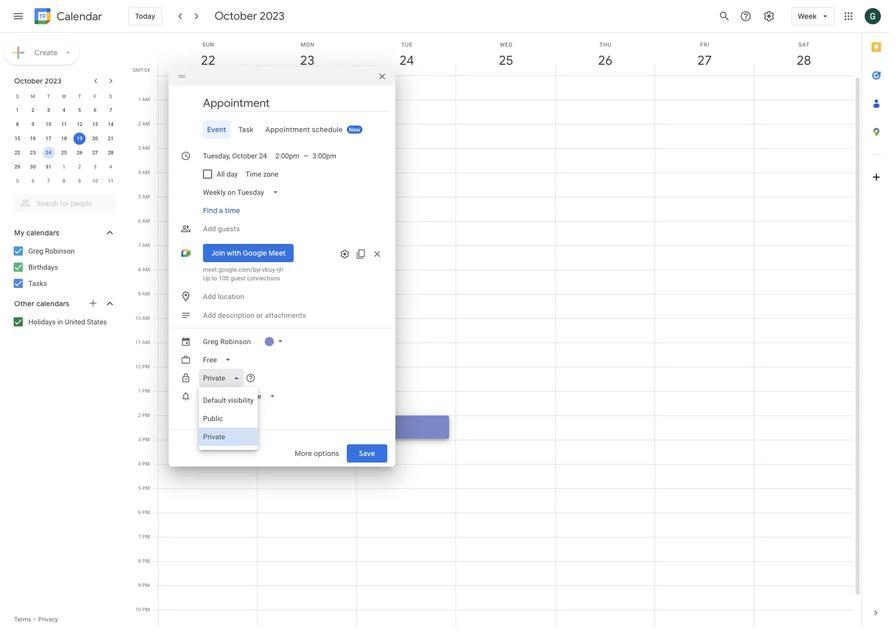 Task type: describe. For each thing, give the bounding box(es) containing it.
2 cell from the left
[[258, 75, 357, 628]]

0 vertical spatial october 2023
[[215, 9, 285, 23]]

mon 23
[[300, 42, 315, 69]]

30 element
[[27, 161, 39, 173]]

22 element
[[11, 147, 23, 159]]

2 am
[[138, 121, 150, 127]]

19
[[77, 136, 82, 141]]

0 vertical spatial october
[[215, 9, 257, 23]]

my
[[14, 228, 25, 238]]

november 5 element
[[11, 175, 23, 187]]

tab list containing event
[[177, 121, 388, 139]]

task
[[238, 125, 253, 134]]

1 vertical spatial greg robinson
[[203, 338, 251, 346]]

default visibility option
[[199, 392, 258, 410]]

zone
[[264, 170, 279, 178]]

4 down 'w'
[[63, 107, 65, 113]]

3pm
[[371, 426, 384, 433]]

add for add guests
[[203, 225, 216, 233]]

24 element
[[42, 147, 55, 159]]

9 for november 9 element
[[78, 178, 81, 184]]

find a time button
[[199, 202, 244, 220]]

8 up 15 on the top left of page
[[16, 122, 19, 127]]

add description or attachments
[[203, 312, 306, 320]]

4 for november 4 element
[[109, 164, 112, 170]]

schedule
[[312, 125, 343, 134]]

28 element
[[105, 147, 117, 159]]

2 for 2 am
[[138, 121, 141, 127]]

terms – privacy
[[14, 616, 58, 624]]

25 inside wed 25
[[498, 52, 513, 69]]

description
[[218, 312, 255, 320]]

12 for 12
[[77, 122, 82, 127]]

pm for 12 pm
[[142, 364, 150, 370]]

event button
[[203, 121, 230, 139]]

add for add notification
[[203, 412, 216, 420]]

am for 11 am
[[142, 340, 150, 345]]

5 for 5 pm
[[138, 486, 141, 491]]

100
[[219, 275, 229, 282]]

1 for 1 pm
[[138, 389, 141, 394]]

1 pm
[[138, 389, 150, 394]]

sat 28
[[796, 42, 811, 69]]

join
[[211, 249, 225, 258]]

today
[[135, 12, 155, 21]]

november 1 element
[[58, 161, 70, 173]]

pm for 10 pm
[[142, 607, 150, 613]]

27 element
[[89, 147, 101, 159]]

all day
[[217, 170, 238, 178]]

3 am
[[138, 145, 150, 151]]

23 column header
[[257, 33, 357, 75]]

november 7 element
[[42, 175, 55, 187]]

holidays in united states
[[28, 318, 107, 326]]

am for 10 am
[[142, 316, 150, 321]]

11 for november 11 element
[[108, 178, 114, 184]]

29
[[15, 164, 20, 170]]

appointment for 2
[[361, 418, 396, 425]]

day
[[227, 170, 238, 178]]

privacy link
[[38, 616, 58, 624]]

join with google meet
[[211, 249, 286, 258]]

14
[[108, 122, 114, 127]]

row containing 29
[[10, 160, 119, 174]]

2 for 2 pm
[[138, 413, 141, 418]]

am for 8 am
[[142, 267, 150, 273]]

in
[[57, 318, 63, 326]]

november 2 element
[[74, 161, 86, 173]]

11 for 11 am
[[135, 340, 141, 345]]

8 for 8 pm
[[138, 559, 141, 564]]

26 link
[[594, 49, 617, 72]]

10 am
[[135, 316, 150, 321]]

thu
[[600, 42, 612, 48]]

settings menu image
[[763, 10, 776, 22]]

6 pm
[[138, 510, 150, 516]]

birthdays
[[28, 263, 58, 272]]

24 inside 'element'
[[46, 150, 51, 156]]

1 t from the left
[[47, 93, 50, 99]]

pm for 7 pm
[[142, 534, 150, 540]]

notification
[[218, 412, 253, 420]]

thu 26
[[598, 42, 612, 69]]

row containing 22
[[10, 146, 119, 160]]

2 inside appointment 2 – 3pm
[[361, 426, 364, 433]]

12 element
[[74, 119, 86, 131]]

attachments
[[265, 312, 306, 320]]

appointment schedule
[[266, 125, 343, 134]]

google
[[243, 249, 267, 258]]

time zone
[[246, 170, 279, 178]]

november 8 element
[[58, 175, 70, 187]]

15
[[15, 136, 20, 141]]

or
[[257, 312, 263, 320]]

26 inside october 2023 grid
[[77, 150, 82, 156]]

calendar
[[57, 9, 102, 24]]

10 pm
[[135, 607, 150, 613]]

19 cell
[[72, 132, 87, 146]]

20
[[92, 136, 98, 141]]

meet
[[269, 249, 286, 258]]

am for 4 am
[[142, 170, 150, 175]]

0 horizontal spatial october
[[14, 76, 43, 86]]

states
[[87, 318, 107, 326]]

6 for november 6 element
[[32, 178, 34, 184]]

7 for 7 am
[[138, 243, 141, 248]]

robinson inside my calendars list
[[45, 247, 75, 255]]

4 for 4 pm
[[138, 461, 141, 467]]

30
[[30, 164, 36, 170]]

am for 1 am
[[142, 97, 150, 102]]

w
[[62, 93, 66, 99]]

2 down m
[[32, 107, 34, 113]]

event
[[207, 125, 226, 134]]

wed
[[500, 42, 513, 48]]

november 4 element
[[105, 161, 117, 173]]

9 up 16
[[32, 122, 34, 127]]

meet.google.com/byi-vbuy-rjh up to 100 guest connections
[[203, 266, 284, 282]]

sun
[[202, 42, 215, 48]]

7 up 14
[[109, 107, 112, 113]]

Start time text field
[[276, 150, 300, 162]]

3 for 3 pm
[[138, 437, 141, 443]]

9 for 9 am
[[138, 291, 141, 297]]

Start date text field
[[203, 150, 267, 162]]

add other calendars image
[[88, 298, 98, 308]]

pm for 2 pm
[[142, 413, 150, 418]]

vbuy-
[[262, 266, 277, 274]]

meet.google.com/byi-
[[203, 266, 262, 274]]

add notification button
[[199, 407, 257, 425]]

8 for 8 am
[[138, 267, 141, 273]]

time
[[225, 206, 240, 215]]

1 vertical spatial greg
[[203, 338, 219, 346]]

row containing s
[[10, 89, 119, 103]]

rjh
[[277, 266, 284, 274]]

privacy
[[38, 616, 58, 624]]

add for add location
[[203, 293, 216, 301]]

5 am
[[138, 194, 150, 200]]

all
[[217, 170, 225, 178]]

24 cell
[[41, 146, 56, 160]]

terms link
[[14, 616, 31, 624]]

find a time
[[203, 206, 240, 215]]

private option
[[199, 428, 258, 446]]

7 am
[[138, 243, 150, 248]]

pm for 6 pm
[[142, 510, 150, 516]]

today button
[[129, 4, 162, 28]]

5 cell from the left
[[556, 75, 655, 628]]

join with google meet link
[[203, 244, 294, 262]]

29 element
[[11, 161, 23, 173]]

pm for 1 pm
[[142, 389, 150, 394]]

26 element
[[74, 147, 86, 159]]

25 inside 25 element
[[61, 150, 67, 156]]

1 s from the left
[[16, 93, 19, 99]]

27 inside october 2023 grid
[[92, 150, 98, 156]]

am for 5 am
[[142, 194, 150, 200]]

21 element
[[105, 133, 117, 145]]

25 element
[[58, 147, 70, 159]]

united
[[65, 318, 85, 326]]

2 pm
[[138, 413, 150, 418]]

21
[[108, 136, 114, 141]]

my calendars button
[[2, 225, 126, 241]]

04
[[144, 67, 150, 73]]

Add title text field
[[203, 96, 388, 111]]

november 3 element
[[89, 161, 101, 173]]

7 for november 7 element
[[47, 178, 50, 184]]

grid containing 22
[[130, 33, 862, 628]]

with
[[227, 249, 241, 258]]

to element
[[304, 152, 309, 160]]

23 link
[[296, 49, 319, 72]]

fri 27
[[697, 42, 712, 69]]

7 cell from the left
[[755, 75, 854, 628]]

Search for people text field
[[20, 195, 109, 213]]

9 for 9 pm
[[138, 583, 141, 589]]

9 pm
[[138, 583, 150, 589]]

greg inside my calendars list
[[28, 247, 43, 255]]

pm for 9 pm
[[142, 583, 150, 589]]

5 pm
[[138, 486, 150, 491]]

5 up '12' element
[[78, 107, 81, 113]]



Task type: vqa. For each thing, say whether or not it's contained in the screenshot.


Task type: locate. For each thing, give the bounding box(es) containing it.
0 vertical spatial 23
[[300, 52, 314, 69]]

6 am
[[138, 218, 150, 224]]

26 inside column header
[[598, 52, 612, 69]]

24 down 17 element
[[46, 150, 51, 156]]

4 for 4 am
[[138, 170, 141, 175]]

0 vertical spatial 12
[[77, 122, 82, 127]]

2 for november 2 element
[[78, 164, 81, 170]]

0 vertical spatial 22
[[200, 52, 215, 69]]

sat
[[799, 42, 810, 48]]

week
[[798, 12, 817, 21]]

24 down tue
[[399, 52, 414, 69]]

add down up
[[203, 293, 216, 301]]

october 2023 grid
[[10, 89, 119, 188]]

22
[[200, 52, 215, 69], [15, 150, 20, 156]]

7 down 31 element
[[47, 178, 50, 184]]

time
[[246, 170, 262, 178]]

1 vertical spatial –
[[366, 426, 370, 433]]

0 vertical spatial 11
[[61, 122, 67, 127]]

november 10 element
[[89, 175, 101, 187]]

s right f
[[109, 93, 112, 99]]

– right start time "text box"
[[304, 152, 309, 160]]

row
[[154, 75, 854, 628], [10, 89, 119, 103], [10, 103, 119, 118], [10, 118, 119, 132], [10, 132, 119, 146], [10, 146, 119, 160], [10, 160, 119, 174], [10, 174, 119, 188]]

tab list
[[863, 33, 891, 599], [177, 121, 388, 139]]

5 up 6 pm
[[138, 486, 141, 491]]

22 link
[[197, 49, 220, 72]]

tue 24
[[399, 42, 414, 69]]

row group containing 1
[[10, 103, 119, 188]]

greg robinson up the 'birthdays'
[[28, 247, 75, 255]]

6 down f
[[94, 107, 97, 113]]

pm up 1 pm on the left bottom
[[142, 364, 150, 370]]

wed 25
[[498, 42, 513, 69]]

4 down 3 pm
[[138, 461, 141, 467]]

grid
[[130, 33, 862, 628]]

1 vertical spatial 28
[[108, 150, 114, 156]]

add notification
[[203, 412, 253, 420]]

robinson
[[45, 247, 75, 255], [220, 338, 251, 346]]

6 am from the top
[[142, 218, 150, 224]]

add guests button
[[199, 220, 388, 238]]

8 for november 8 element
[[63, 178, 65, 184]]

3 pm from the top
[[142, 413, 150, 418]]

am for 9 am
[[142, 291, 150, 297]]

– left 3pm
[[366, 426, 370, 433]]

11 for the 11 element
[[61, 122, 67, 127]]

27 down 20 element
[[92, 150, 98, 156]]

1 horizontal spatial greg robinson
[[203, 338, 251, 346]]

22 column header
[[158, 33, 258, 75]]

appointment up 3pm
[[361, 418, 396, 425]]

11 down november 4 element
[[108, 178, 114, 184]]

week button
[[792, 4, 835, 28]]

1 add from the top
[[203, 225, 216, 233]]

3 cell from the left
[[357, 75, 457, 628]]

10 up 17
[[46, 122, 51, 127]]

1 vertical spatial 26
[[77, 150, 82, 156]]

pm up 8 pm
[[142, 534, 150, 540]]

1 horizontal spatial 11
[[108, 178, 114, 184]]

27 down fri
[[697, 52, 712, 69]]

4 add from the top
[[203, 412, 216, 420]]

11 am from the top
[[142, 340, 150, 345]]

pm down 9 pm
[[142, 607, 150, 613]]

row containing appointment
[[154, 75, 854, 628]]

0 horizontal spatial october 2023
[[14, 76, 61, 86]]

0 vertical spatial robinson
[[45, 247, 75, 255]]

16 element
[[27, 133, 39, 145]]

am
[[142, 97, 150, 102], [142, 121, 150, 127], [142, 145, 150, 151], [142, 170, 150, 175], [142, 194, 150, 200], [142, 218, 150, 224], [142, 243, 150, 248], [142, 267, 150, 273], [142, 291, 150, 297], [142, 316, 150, 321], [142, 340, 150, 345]]

1 horizontal spatial 24
[[399, 52, 414, 69]]

1 down 12 pm
[[138, 389, 141, 394]]

1 horizontal spatial s
[[109, 93, 112, 99]]

am down the 1 am
[[142, 121, 150, 127]]

2 t from the left
[[78, 93, 81, 99]]

8 am from the top
[[142, 267, 150, 273]]

s left m
[[16, 93, 19, 99]]

10 element
[[42, 119, 55, 131]]

october 2023
[[215, 9, 285, 23], [14, 76, 61, 86]]

11 am
[[135, 340, 150, 345]]

10 for 10 pm
[[135, 607, 141, 613]]

7 for 7 pm
[[138, 534, 141, 540]]

1 vertical spatial appointment
[[361, 418, 396, 425]]

9 down november 2 element
[[78, 178, 81, 184]]

10 inside 10 element
[[46, 122, 51, 127]]

greg down description
[[203, 338, 219, 346]]

19, today element
[[74, 133, 86, 145]]

8 pm
[[138, 559, 150, 564]]

6 for 6 pm
[[138, 510, 141, 516]]

17 element
[[42, 133, 55, 145]]

11 element
[[58, 119, 70, 131]]

1 vertical spatial october
[[14, 76, 43, 86]]

12 pm
[[135, 364, 150, 370]]

End time text field
[[313, 150, 337, 162]]

11 down 10 am
[[135, 340, 141, 345]]

1
[[138, 97, 141, 102], [16, 107, 19, 113], [63, 164, 65, 170], [138, 389, 141, 394]]

12 down 11 am
[[135, 364, 141, 370]]

3 for november 3 element
[[94, 164, 97, 170]]

8 down november 1 element
[[63, 178, 65, 184]]

1 for 1 am
[[138, 97, 141, 102]]

0 horizontal spatial greg
[[28, 247, 43, 255]]

2 down 1 pm on the left bottom
[[138, 413, 141, 418]]

robinson down my calendars dropdown button
[[45, 247, 75, 255]]

gmt-
[[133, 67, 144, 73]]

add
[[203, 225, 216, 233], [203, 293, 216, 301], [203, 312, 216, 320], [203, 412, 216, 420]]

22 inside column header
[[200, 52, 215, 69]]

1 vertical spatial 27
[[92, 150, 98, 156]]

1 vertical spatial 12
[[135, 364, 141, 370]]

0 horizontal spatial s
[[16, 93, 19, 99]]

23 down 'mon'
[[300, 52, 314, 69]]

am for 2 am
[[142, 121, 150, 127]]

pm for 4 pm
[[142, 461, 150, 467]]

26 column header
[[555, 33, 655, 75]]

am up 2 am
[[142, 97, 150, 102]]

appointment for schedule
[[266, 125, 310, 134]]

0 horizontal spatial 11
[[61, 122, 67, 127]]

2023
[[260, 9, 285, 23], [45, 76, 61, 86]]

0 horizontal spatial 25
[[61, 150, 67, 156]]

25 column header
[[456, 33, 556, 75]]

5
[[78, 107, 81, 113], [16, 178, 19, 184], [138, 194, 141, 200], [138, 486, 141, 491]]

1 for november 1 element
[[63, 164, 65, 170]]

4 am
[[138, 170, 150, 175]]

31 element
[[42, 161, 55, 173]]

pm
[[142, 364, 150, 370], [142, 389, 150, 394], [142, 413, 150, 418], [142, 437, 150, 443], [142, 461, 150, 467], [142, 486, 150, 491], [142, 510, 150, 516], [142, 534, 150, 540], [142, 559, 150, 564], [142, 583, 150, 589], [142, 607, 150, 613]]

new
[[350, 127, 361, 133]]

1 horizontal spatial 28
[[796, 52, 811, 69]]

am down the 9 am
[[142, 316, 150, 321]]

10 pm from the top
[[142, 583, 150, 589]]

23 element
[[27, 147, 39, 159]]

8 am
[[138, 267, 150, 273]]

11 pm from the top
[[142, 607, 150, 613]]

1 horizontal spatial october 2023
[[215, 9, 285, 23]]

pm for 5 pm
[[142, 486, 150, 491]]

6 cell from the left
[[655, 75, 755, 628]]

3 inside november 3 element
[[94, 164, 97, 170]]

None search field
[[0, 190, 126, 213]]

am up 5 am
[[142, 170, 150, 175]]

0 horizontal spatial 2023
[[45, 76, 61, 86]]

mon
[[301, 42, 315, 48]]

row containing 15
[[10, 132, 119, 146]]

6 down 5 pm
[[138, 510, 141, 516]]

26 down 19, today element
[[77, 150, 82, 156]]

t left 'w'
[[47, 93, 50, 99]]

tue
[[401, 42, 413, 48]]

location
[[218, 293, 244, 301]]

27 inside column header
[[697, 52, 712, 69]]

am down 7 am
[[142, 267, 150, 273]]

1 vertical spatial 11
[[108, 178, 114, 184]]

18
[[61, 136, 67, 141]]

november 9 element
[[74, 175, 86, 187]]

6 for 6 am
[[138, 218, 141, 224]]

october up m
[[14, 76, 43, 86]]

1 am from the top
[[142, 97, 150, 102]]

am down 6 am
[[142, 243, 150, 248]]

am for 3 am
[[142, 145, 150, 151]]

pm for 8 pm
[[142, 559, 150, 564]]

20 element
[[89, 133, 101, 145]]

1 up 15 on the top left of page
[[16, 107, 19, 113]]

1 horizontal spatial 25
[[498, 52, 513, 69]]

5 down 4 am on the left top
[[138, 194, 141, 200]]

0 horizontal spatial robinson
[[45, 247, 75, 255]]

0 vertical spatial 26
[[598, 52, 612, 69]]

7 up 8 pm
[[138, 534, 141, 540]]

am down 2 am
[[142, 145, 150, 151]]

2 vertical spatial –
[[33, 616, 37, 624]]

am up 7 am
[[142, 218, 150, 224]]

pm down 1 pm on the left bottom
[[142, 413, 150, 418]]

calendars for other calendars
[[36, 299, 69, 308]]

1 horizontal spatial 23
[[300, 52, 314, 69]]

3 for 3 am
[[138, 145, 141, 151]]

calendar element
[[32, 6, 102, 28]]

4
[[63, 107, 65, 113], [109, 164, 112, 170], [138, 170, 141, 175], [138, 461, 141, 467]]

1 am
[[138, 97, 150, 102]]

3 add from the top
[[203, 312, 216, 320]]

1 horizontal spatial greg
[[203, 338, 219, 346]]

cell containing appointment
[[357, 75, 457, 628]]

0 horizontal spatial tab list
[[177, 121, 388, 139]]

7 pm from the top
[[142, 510, 150, 516]]

1 horizontal spatial 27
[[697, 52, 712, 69]]

1 horizontal spatial 12
[[135, 364, 141, 370]]

calendars for my calendars
[[26, 228, 59, 238]]

23 inside 'row group'
[[30, 150, 36, 156]]

1 horizontal spatial appointment
[[361, 418, 396, 425]]

27 link
[[693, 49, 717, 72]]

0 vertical spatial 25
[[498, 52, 513, 69]]

t left f
[[78, 93, 81, 99]]

17
[[46, 136, 51, 141]]

greg robinson down description
[[203, 338, 251, 346]]

1 horizontal spatial 26
[[598, 52, 612, 69]]

6 pm from the top
[[142, 486, 150, 491]]

2 pm from the top
[[142, 389, 150, 394]]

0 horizontal spatial –
[[33, 616, 37, 624]]

create
[[34, 48, 58, 57]]

pm up 6 pm
[[142, 486, 150, 491]]

visibility list box
[[199, 388, 258, 450]]

24 column header
[[357, 33, 457, 75]]

10 for 10 element
[[46, 122, 51, 127]]

9 am from the top
[[142, 291, 150, 297]]

4 cell from the left
[[457, 75, 556, 628]]

public option
[[199, 410, 258, 428]]

25
[[498, 52, 513, 69], [61, 150, 67, 156]]

1 vertical spatial 25
[[61, 150, 67, 156]]

t
[[47, 93, 50, 99], [78, 93, 81, 99]]

0 vertical spatial greg
[[28, 247, 43, 255]]

4 pm from the top
[[142, 437, 150, 443]]

22 down sun
[[200, 52, 215, 69]]

0 horizontal spatial greg robinson
[[28, 247, 75, 255]]

guest
[[231, 275, 246, 282]]

10 am from the top
[[142, 316, 150, 321]]

1 vertical spatial robinson
[[220, 338, 251, 346]]

18 element
[[58, 133, 70, 145]]

5 for 5 am
[[138, 194, 141, 200]]

0 vertical spatial 24
[[399, 52, 414, 69]]

calendars inside my calendars dropdown button
[[26, 228, 59, 238]]

add down add location at the left
[[203, 312, 216, 320]]

1 horizontal spatial t
[[78, 93, 81, 99]]

pm up 4 pm
[[142, 437, 150, 443]]

0 horizontal spatial t
[[47, 93, 50, 99]]

row containing 8
[[10, 118, 119, 132]]

0 vertical spatial 27
[[697, 52, 712, 69]]

5 am from the top
[[142, 194, 150, 200]]

greg robinson inside my calendars list
[[28, 247, 75, 255]]

7 down 6 am
[[138, 243, 141, 248]]

1 horizontal spatial october
[[215, 9, 257, 23]]

appointment inside tab list
[[266, 125, 310, 134]]

2 down the 1 am
[[138, 121, 141, 127]]

row group
[[10, 103, 119, 188]]

3 down 27 element
[[94, 164, 97, 170]]

1 horizontal spatial 22
[[200, 52, 215, 69]]

– right terms
[[33, 616, 37, 624]]

0 horizontal spatial 27
[[92, 150, 98, 156]]

0 vertical spatial –
[[304, 152, 309, 160]]

23 down 16 element
[[30, 150, 36, 156]]

2 s from the left
[[109, 93, 112, 99]]

sun 22
[[200, 42, 215, 69]]

10 for 10 am
[[135, 316, 141, 321]]

time zone button
[[242, 165, 283, 183]]

10 for november 10 element
[[92, 178, 98, 184]]

am for 7 am
[[142, 243, 150, 248]]

1 horizontal spatial tab list
[[863, 33, 891, 599]]

new element
[[347, 126, 363, 134]]

8
[[16, 122, 19, 127], [63, 178, 65, 184], [138, 267, 141, 273], [138, 559, 141, 564]]

5 down 29 "element"
[[16, 178, 19, 184]]

october
[[215, 9, 257, 23], [14, 76, 43, 86]]

0 horizontal spatial appointment
[[266, 125, 310, 134]]

6 up 7 am
[[138, 218, 141, 224]]

add inside dropdown button
[[203, 225, 216, 233]]

26 down thu
[[598, 52, 612, 69]]

0 horizontal spatial 23
[[30, 150, 36, 156]]

6 down 30 element
[[32, 178, 34, 184]]

12 up 19
[[77, 122, 82, 127]]

3 down 2 am
[[138, 145, 141, 151]]

row containing 5
[[10, 174, 119, 188]]

2 down 26 element on the left
[[78, 164, 81, 170]]

1 vertical spatial october 2023
[[14, 76, 61, 86]]

14 element
[[105, 119, 117, 131]]

guests
[[218, 225, 240, 233]]

11 inside november 11 element
[[108, 178, 114, 184]]

am down 4 am on the left top
[[142, 194, 150, 200]]

5 for november 5 element
[[16, 178, 19, 184]]

gmt-04
[[133, 67, 150, 73]]

add location
[[203, 293, 244, 301]]

am up 12 pm
[[142, 340, 150, 345]]

25 down wed
[[498, 52, 513, 69]]

0 vertical spatial greg robinson
[[28, 247, 75, 255]]

1 pm from the top
[[142, 364, 150, 370]]

28 inside column header
[[796, 52, 811, 69]]

1 vertical spatial 24
[[46, 150, 51, 156]]

0 horizontal spatial 26
[[77, 150, 82, 156]]

22 inside 'row group'
[[15, 150, 20, 156]]

10 down 9 pm
[[135, 607, 141, 613]]

6
[[94, 107, 97, 113], [32, 178, 34, 184], [138, 218, 141, 224], [138, 510, 141, 516]]

0 vertical spatial 28
[[796, 52, 811, 69]]

7 am from the top
[[142, 243, 150, 248]]

add for add description or attachments
[[203, 312, 216, 320]]

0 horizontal spatial 12
[[77, 122, 82, 127]]

0 horizontal spatial 28
[[108, 150, 114, 156]]

cell
[[159, 75, 258, 628], [258, 75, 357, 628], [357, 75, 457, 628], [457, 75, 556, 628], [556, 75, 655, 628], [655, 75, 755, 628], [755, 75, 854, 628]]

calendar heading
[[55, 9, 102, 24]]

4 down 28 element
[[109, 164, 112, 170]]

11 inside the 11 element
[[61, 122, 67, 127]]

my calendars list
[[2, 243, 126, 292]]

3 up 10 element
[[47, 107, 50, 113]]

9 pm from the top
[[142, 559, 150, 564]]

terms
[[14, 616, 31, 624]]

0 vertical spatial calendars
[[26, 228, 59, 238]]

2 add from the top
[[203, 293, 216, 301]]

3 am from the top
[[142, 145, 150, 151]]

16
[[30, 136, 36, 141]]

a
[[219, 206, 223, 215]]

create button
[[4, 41, 79, 65]]

7 pm
[[138, 534, 150, 540]]

11 up 18
[[61, 122, 67, 127]]

2 horizontal spatial –
[[366, 426, 370, 433]]

13
[[92, 122, 98, 127]]

add down find
[[203, 225, 216, 233]]

0 vertical spatial appointment
[[266, 125, 310, 134]]

other calendars
[[14, 299, 69, 308]]

pm down 5 pm
[[142, 510, 150, 516]]

8 down 7 pm at bottom left
[[138, 559, 141, 564]]

pm up '2 pm'
[[142, 389, 150, 394]]

1 up 2 am
[[138, 97, 141, 102]]

up
[[203, 275, 210, 282]]

2 horizontal spatial 11
[[135, 340, 141, 345]]

15 element
[[11, 133, 23, 145]]

pm down 8 pm
[[142, 583, 150, 589]]

None field
[[199, 183, 287, 202], [199, 351, 239, 369], [199, 369, 248, 388], [199, 183, 287, 202], [199, 351, 239, 369], [199, 369, 248, 388]]

row containing 1
[[10, 103, 119, 118]]

calendars inside other calendars dropdown button
[[36, 299, 69, 308]]

0 vertical spatial 2023
[[260, 9, 285, 23]]

greg up the 'birthdays'
[[28, 247, 43, 255]]

holidays
[[28, 318, 56, 326]]

1 vertical spatial 23
[[30, 150, 36, 156]]

8 down 7 am
[[138, 267, 141, 273]]

25 link
[[495, 49, 518, 72]]

november 6 element
[[27, 175, 39, 187]]

pm down 3 pm
[[142, 461, 150, 467]]

8 pm from the top
[[142, 534, 150, 540]]

find
[[203, 206, 218, 215]]

9 up 10 am
[[138, 291, 141, 297]]

am for 6 am
[[142, 218, 150, 224]]

appointment
[[266, 125, 310, 134], [361, 418, 396, 425]]

pm down 7 pm at bottom left
[[142, 559, 150, 564]]

13 element
[[89, 119, 101, 131]]

28 down 21 element
[[108, 150, 114, 156]]

2 vertical spatial 11
[[135, 340, 141, 345]]

main drawer image
[[12, 10, 24, 22]]

23 inside mon 23
[[300, 52, 314, 69]]

24 inside column header
[[399, 52, 414, 69]]

my calendars
[[14, 228, 59, 238]]

3 pm
[[138, 437, 150, 443]]

24 link
[[395, 49, 419, 72]]

am down 8 am
[[142, 291, 150, 297]]

robinson down description
[[220, 338, 251, 346]]

other calendars button
[[2, 296, 126, 312]]

11
[[61, 122, 67, 127], [108, 178, 114, 184], [135, 340, 141, 345]]

25 down 18 element
[[61, 150, 67, 156]]

28 inside 'row group'
[[108, 150, 114, 156]]

1 down 25 element
[[63, 164, 65, 170]]

add inside button
[[203, 412, 216, 420]]

1 horizontal spatial –
[[304, 152, 309, 160]]

10 inside november 10 element
[[92, 178, 98, 184]]

2 am from the top
[[142, 121, 150, 127]]

1 vertical spatial calendars
[[36, 299, 69, 308]]

9 am
[[138, 291, 150, 297]]

12 for 12 pm
[[135, 364, 141, 370]]

0 horizontal spatial 24
[[46, 150, 51, 156]]

10 up 11 am
[[135, 316, 141, 321]]

november 11 element
[[105, 175, 117, 187]]

1 vertical spatial 2023
[[45, 76, 61, 86]]

pm for 3 pm
[[142, 437, 150, 443]]

27 column header
[[655, 33, 755, 75]]

28 column header
[[754, 33, 854, 75]]

4 up 5 am
[[138, 170, 141, 175]]

add down default visibility option
[[203, 412, 216, 420]]

5 pm from the top
[[142, 461, 150, 467]]

0 horizontal spatial 22
[[15, 150, 20, 156]]

10 down november 3 element
[[92, 178, 98, 184]]

– inside appointment 2 – 3pm
[[366, 426, 370, 433]]

12
[[77, 122, 82, 127], [135, 364, 141, 370]]

1 cell from the left
[[159, 75, 258, 628]]

calendars right my
[[26, 228, 59, 238]]

1 vertical spatial 22
[[15, 150, 20, 156]]

1 horizontal spatial robinson
[[220, 338, 251, 346]]

calendars up in
[[36, 299, 69, 308]]

october up 22 column header
[[215, 9, 257, 23]]

4 am from the top
[[142, 170, 150, 175]]

row inside grid
[[154, 75, 854, 628]]

28 link
[[793, 49, 816, 72]]

1 horizontal spatial 2023
[[260, 9, 285, 23]]

appointment up start time "text box"
[[266, 125, 310, 134]]

12 inside 'row group'
[[77, 122, 82, 127]]



